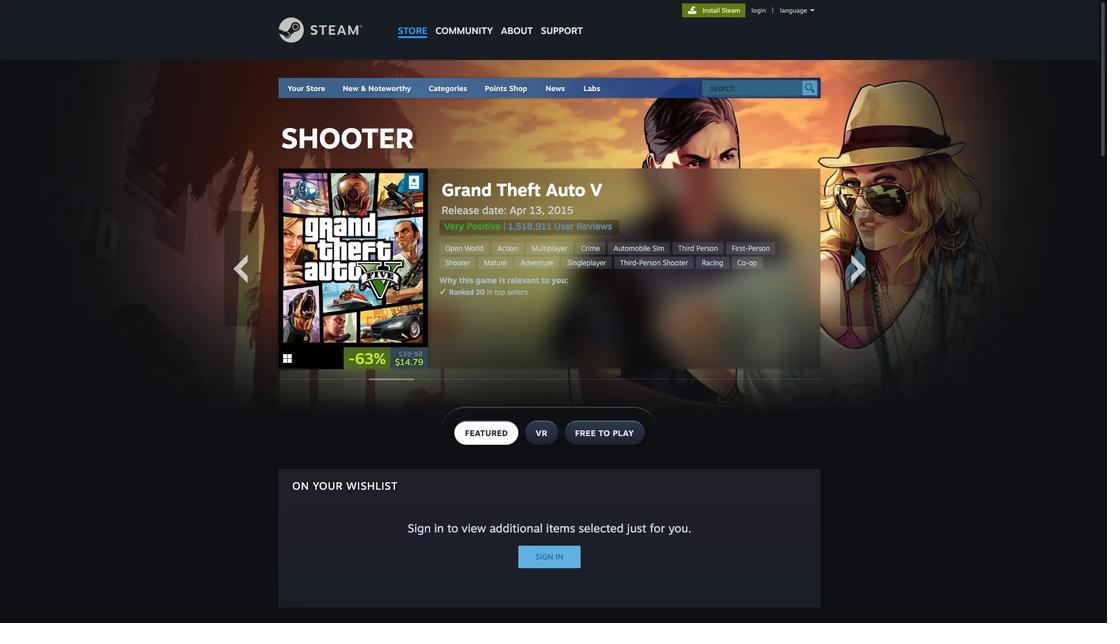 Task type: vqa. For each thing, say whether or not it's contained in the screenshot.
Sign in
yes



Task type: describe. For each thing, give the bounding box(es) containing it.
play
[[613, 428, 634, 438]]

v
[[590, 179, 603, 200]]

on your wishlist
[[292, 479, 398, 492]]

open world
[[445, 244, 484, 253]]

crime link
[[576, 242, 606, 254]]

$14.79
[[395, 356, 423, 367]]

is
[[499, 275, 506, 285]]

shooter link
[[440, 257, 476, 269]]

news
[[546, 84, 565, 93]]

sellers
[[508, 288, 528, 297]]

action link
[[492, 242, 524, 254]]

person for third-
[[639, 258, 661, 267]]

login link
[[750, 6, 769, 14]]

next image
[[845, 254, 873, 283]]

reviews
[[577, 220, 612, 232]]

steam
[[722, 6, 741, 14]]

additional
[[490, 521, 543, 535]]

previous image
[[226, 254, 255, 283]]

labs
[[584, 84, 601, 93]]

co-op link
[[732, 257, 763, 269]]

theft
[[497, 179, 541, 200]]

store link
[[394, 0, 432, 42]]

racing
[[702, 258, 724, 267]]

search text field
[[711, 81, 800, 96]]

selected
[[579, 521, 624, 535]]

person for first-
[[749, 244, 770, 253]]

-
[[348, 349, 355, 368]]

points
[[485, 84, 507, 93]]

mature link
[[478, 257, 513, 269]]

automobile sim link
[[608, 242, 670, 254]]

your store
[[288, 84, 325, 93]]

third
[[678, 244, 695, 253]]

op
[[749, 258, 757, 267]]

about link
[[497, 0, 537, 39]]

vr
[[536, 428, 548, 438]]

release
[[442, 204, 479, 216]]

store
[[398, 25, 428, 36]]

multiplayer link
[[526, 242, 573, 254]]

0 horizontal spatial to
[[447, 521, 459, 535]]

1,518,911
[[508, 220, 552, 232]]

wishlist
[[347, 479, 398, 492]]

items
[[546, 521, 576, 535]]

shooter for third-person shooter
[[663, 258, 688, 267]]

1 horizontal spatial |
[[772, 6, 774, 14]]

sim
[[653, 244, 665, 253]]

date:
[[482, 204, 507, 216]]

sign for sign in
[[536, 552, 554, 561]]

world
[[465, 244, 484, 253]]

grand
[[442, 179, 492, 200]]

singleplayer link
[[562, 257, 612, 269]]

login
[[752, 6, 766, 14]]

adventure link
[[515, 257, 559, 269]]

featured
[[465, 428, 508, 438]]

sign in to view additional items selected just for you.
[[408, 521, 692, 535]]

in for sign in to view additional items selected just for you.
[[434, 521, 444, 535]]

install steam
[[703, 6, 741, 14]]

automobile sim
[[614, 244, 665, 253]]

13,
[[530, 204, 545, 216]]

points shop link
[[476, 78, 537, 98]]

first-person link
[[726, 242, 776, 254]]

top
[[495, 288, 506, 297]]

store
[[306, 84, 325, 93]]

your store link
[[288, 84, 325, 93]]

this
[[459, 275, 474, 285]]

community link
[[432, 0, 497, 42]]

language
[[780, 6, 808, 14]]



Task type: locate. For each thing, give the bounding box(es) containing it.
on
[[292, 479, 309, 492]]

2 horizontal spatial person
[[749, 244, 770, 253]]

0 vertical spatial your
[[288, 84, 304, 93]]

1 horizontal spatial to
[[542, 275, 550, 285]]

sign left view
[[408, 521, 431, 535]]

shooter down the third
[[663, 258, 688, 267]]

in left view
[[434, 521, 444, 535]]

community
[[436, 25, 493, 36]]

0 horizontal spatial your
[[288, 84, 304, 93]]

you:
[[552, 275, 569, 285]]

just
[[627, 521, 647, 535]]

0 vertical spatial to
[[542, 275, 550, 285]]

| inside grand theft auto v release date: apr 13, 2015 very positive | 1,518,911 user reviews
[[503, 220, 506, 232]]

0 horizontal spatial in
[[434, 521, 444, 535]]

-63%
[[348, 349, 386, 368]]

shooter down open
[[445, 258, 470, 267]]

1 vertical spatial sign
[[536, 552, 554, 561]]

in for sign in
[[556, 552, 564, 561]]

to left you:
[[542, 275, 550, 285]]

1 horizontal spatial person
[[697, 244, 718, 253]]

labs link
[[575, 78, 610, 98]]

for
[[650, 521, 665, 535]]

1 vertical spatial in
[[434, 521, 444, 535]]

points shop
[[485, 84, 527, 93]]

login | language
[[752, 6, 808, 14]]

0 horizontal spatial person
[[639, 258, 661, 267]]

action
[[498, 244, 518, 253]]

apr
[[510, 204, 527, 216]]

sign down "sign in to view additional items selected just for you."
[[536, 552, 554, 561]]

0 vertical spatial in
[[487, 288, 493, 297]]

| right login link
[[772, 6, 774, 14]]

$39.98
[[399, 350, 423, 358]]

new & noteworthy link
[[343, 84, 411, 93]]

shooter down new
[[282, 121, 414, 155]]

new & noteworthy
[[343, 84, 411, 93]]

multiplayer
[[532, 244, 568, 253]]

ranked 20 in top sellers
[[449, 288, 528, 297]]

0 horizontal spatial |
[[503, 220, 506, 232]]

grand theft auto v release date: apr 13, 2015 very positive | 1,518,911 user reviews
[[442, 179, 612, 232]]

crime
[[581, 244, 600, 253]]

grand theft auto v image
[[279, 168, 428, 347]]

positive
[[467, 220, 501, 232]]

auto
[[546, 179, 586, 200]]

in right 20
[[487, 288, 493, 297]]

sign in
[[536, 552, 564, 561]]

2 vertical spatial to
[[447, 521, 459, 535]]

first-
[[732, 244, 749, 253]]

1 vertical spatial your
[[313, 479, 343, 492]]

to left view
[[447, 521, 459, 535]]

third-
[[620, 258, 639, 267]]

you.
[[669, 521, 692, 535]]

why
[[440, 275, 457, 285]]

1 vertical spatial |
[[503, 220, 506, 232]]

co-op
[[738, 258, 757, 267]]

2 horizontal spatial in
[[556, 552, 564, 561]]

sign for sign in to view additional items selected just for you.
[[408, 521, 431, 535]]

support link
[[537, 0, 587, 39]]

shooter for first-person shooter
[[445, 258, 470, 267]]

third person
[[678, 244, 718, 253]]

support
[[541, 25, 583, 36]]

free
[[575, 428, 596, 438]]

categories
[[429, 84, 467, 93]]

&
[[361, 84, 366, 93]]

person down "sim"
[[639, 258, 661, 267]]

shooter
[[282, 121, 414, 155], [445, 258, 470, 267], [663, 258, 688, 267]]

first-person shooter
[[445, 244, 770, 267]]

singleplayer
[[567, 258, 606, 267]]

in down 'items'
[[556, 552, 564, 561]]

your left store
[[288, 84, 304, 93]]

co-
[[738, 258, 749, 267]]

adventure
[[521, 258, 554, 267]]

install steam link
[[683, 3, 746, 17]]

2 vertical spatial in
[[556, 552, 564, 561]]

noteworthy
[[368, 84, 411, 93]]

2 horizontal spatial shooter
[[663, 258, 688, 267]]

why this game is relevant to you:
[[440, 275, 569, 285]]

third-person shooter
[[620, 258, 688, 267]]

third-person shooter link
[[614, 257, 694, 269]]

free to play
[[575, 428, 634, 438]]

sign inside button
[[536, 552, 554, 561]]

$39.98 $14.79
[[395, 350, 423, 367]]

relevant
[[508, 275, 539, 285]]

your
[[288, 84, 304, 93], [313, 479, 343, 492]]

racing link
[[696, 257, 729, 269]]

0 horizontal spatial shooter
[[282, 121, 414, 155]]

person up racing link
[[697, 244, 718, 253]]

0 horizontal spatial sign
[[408, 521, 431, 535]]

about
[[501, 25, 533, 36]]

to right free
[[599, 428, 611, 438]]

1 horizontal spatial your
[[313, 479, 343, 492]]

sign in button
[[519, 546, 581, 568]]

63%
[[355, 349, 386, 368]]

open
[[445, 244, 463, 253]]

2 horizontal spatial to
[[599, 428, 611, 438]]

ranked
[[449, 288, 474, 297]]

categories link
[[429, 84, 467, 93]]

person for third
[[697, 244, 718, 253]]

open world link
[[440, 242, 490, 254]]

1 horizontal spatial shooter
[[445, 258, 470, 267]]

your right on
[[313, 479, 343, 492]]

person up op
[[749, 244, 770, 253]]

1 horizontal spatial sign
[[536, 552, 554, 561]]

sign
[[408, 521, 431, 535], [536, 552, 554, 561]]

person inside first-person shooter
[[749, 244, 770, 253]]

new
[[343, 84, 359, 93]]

0 vertical spatial sign
[[408, 521, 431, 535]]

person
[[697, 244, 718, 253], [749, 244, 770, 253], [639, 258, 661, 267]]

third person link
[[673, 242, 724, 254]]

shooter inside first-person shooter
[[445, 258, 470, 267]]

news link
[[537, 78, 575, 98]]

2015
[[548, 204, 574, 216]]

view
[[462, 521, 486, 535]]

1 horizontal spatial in
[[487, 288, 493, 297]]

very
[[444, 220, 464, 232]]

automobile
[[614, 244, 651, 253]]

1 vertical spatial to
[[599, 428, 611, 438]]

0 vertical spatial |
[[772, 6, 774, 14]]

in inside button
[[556, 552, 564, 561]]

install
[[703, 6, 720, 14]]

shop
[[509, 84, 527, 93]]

| down date:
[[503, 220, 506, 232]]

in
[[487, 288, 493, 297], [434, 521, 444, 535], [556, 552, 564, 561]]



